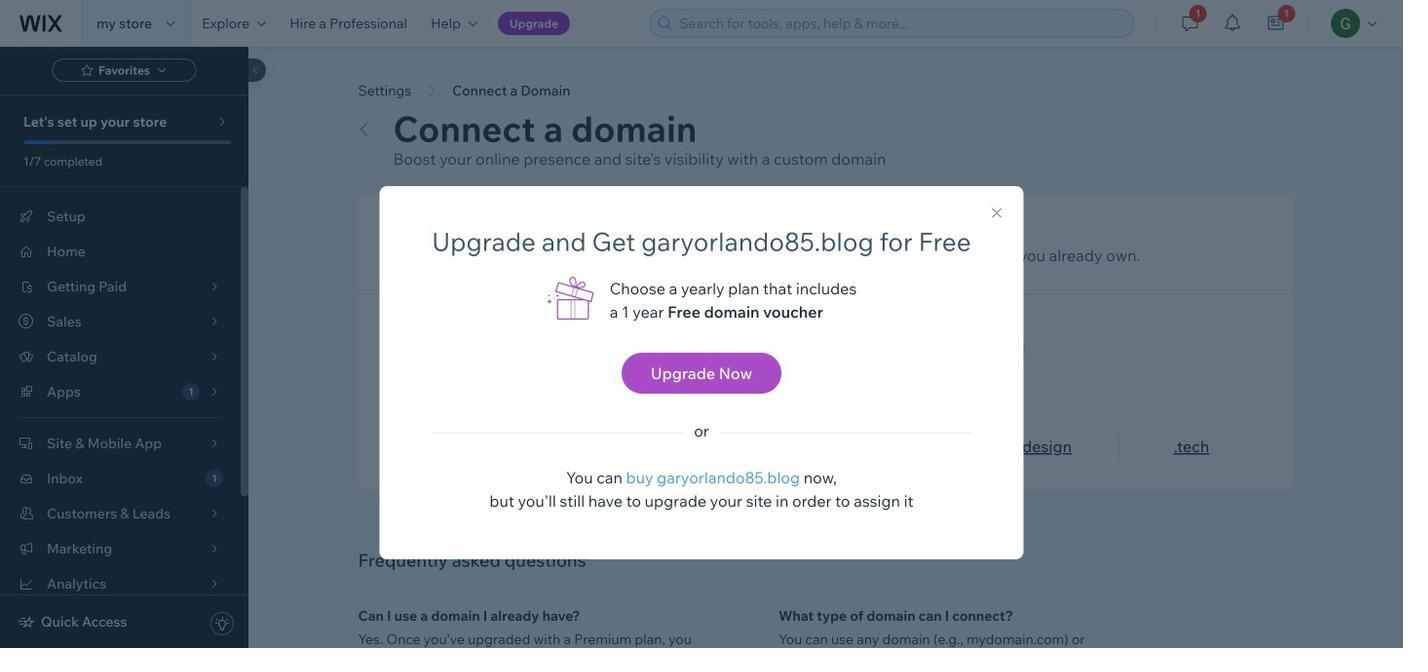 Task type: describe. For each thing, give the bounding box(es) containing it.
sidebar element
[[0, 47, 266, 648]]

Search for tools, apps, help & more... field
[[674, 10, 1128, 37]]

e.g. mystunningwebsite.com field
[[421, 331, 872, 370]]



Task type: vqa. For each thing, say whether or not it's contained in the screenshot.
'Search for tools, apps, help & more...' field
yes



